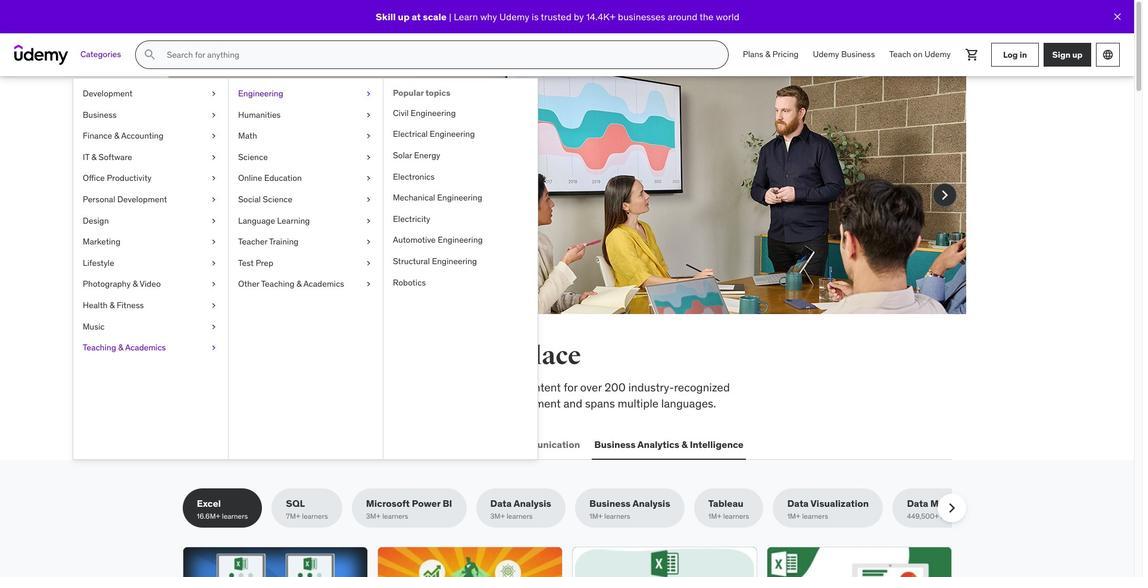 Task type: describe. For each thing, give the bounding box(es) containing it.
& for software
[[91, 152, 97, 162]]

0 vertical spatial development
[[83, 88, 133, 99]]

language learning link
[[229, 211, 383, 232]]

critical
[[231, 381, 264, 395]]

all
[[183, 341, 218, 372]]

rounded
[[386, 397, 428, 411]]

recognized
[[674, 381, 730, 395]]

|
[[449, 11, 452, 23]]

learners inside microsoft power bi 3m+ learners
[[383, 513, 408, 521]]

engineering for automotive
[[438, 235, 483, 246]]

supports
[[313, 397, 358, 411]]

& for fitness
[[110, 300, 115, 311]]

data analysis 3m+ learners
[[491, 498, 552, 521]]

xsmall image for it & software
[[209, 152, 219, 163]]

learners inside data visualization 1m+ learners
[[803, 513, 829, 521]]

xsmall image for business
[[209, 109, 219, 121]]

plans
[[743, 49, 764, 60]]

anything
[[225, 152, 311, 177]]

engineering element
[[383, 79, 538, 460]]

200
[[605, 381, 626, 395]]

next image for "topic filters" element at the bottom
[[943, 499, 962, 518]]

submit search image
[[143, 48, 157, 62]]

learning
[[277, 215, 310, 226]]

data modeling 449,500+ learners
[[908, 498, 974, 521]]

covering
[[183, 381, 228, 395]]

learners inside sql 7m+ learners
[[302, 513, 328, 521]]

& for academics
[[118, 343, 123, 353]]

udemy business
[[813, 49, 876, 60]]

productivity
[[107, 173, 152, 184]]

data for data modeling
[[908, 498, 929, 510]]

visualization
[[811, 498, 869, 510]]

close image
[[1112, 11, 1124, 23]]

sql
[[286, 498, 305, 510]]

3m+ inside data analysis 3m+ learners
[[491, 513, 505, 521]]

1 vertical spatial teaching
[[83, 343, 116, 353]]

xsmall image for online education
[[364, 173, 374, 185]]

language learning
[[238, 215, 310, 226]]

technical
[[363, 381, 409, 395]]

tableau
[[709, 498, 744, 510]]

health & fitness link
[[73, 295, 228, 317]]

3m+ inside microsoft power bi 3m+ learners
[[366, 513, 381, 521]]

by
[[574, 11, 584, 23]]

mechanical engineering
[[393, 193, 483, 203]]

xsmall image for personal development
[[209, 194, 219, 206]]

development link
[[73, 83, 228, 105]]

automotive
[[393, 235, 436, 246]]

trusted
[[541, 11, 572, 23]]

learners inside data analysis 3m+ learners
[[507, 513, 533, 521]]

build ready-for- anything teams see why leading organizations choose to learn with udemy business.
[[225, 128, 459, 212]]

electricity link
[[384, 209, 538, 230]]

ready-
[[281, 128, 342, 153]]

development for personal
[[117, 194, 167, 205]]

lifestyle
[[83, 258, 114, 269]]

is
[[532, 11, 539, 23]]

shopping cart with 0 items image
[[966, 48, 980, 62]]

industry-
[[629, 381, 674, 395]]

1m+ inside tableau 1m+ learners
[[709, 513, 722, 521]]

& for video
[[133, 279, 138, 290]]

xsmall image for engineering
[[364, 88, 374, 100]]

a
[[273, 230, 278, 242]]

learn
[[433, 182, 459, 196]]

academics inside "link"
[[304, 279, 344, 290]]

1 vertical spatial science
[[263, 194, 293, 205]]

civil
[[393, 108, 409, 118]]

teach
[[890, 49, 912, 60]]

communication
[[508, 439, 580, 451]]

photography
[[83, 279, 131, 290]]

learners inside business analysis 1m+ learners
[[605, 513, 631, 521]]

topic filters element
[[183, 489, 988, 529]]

web development button
[[183, 431, 271, 459]]

popular topics
[[393, 88, 451, 98]]

for-
[[342, 128, 376, 153]]

business for business
[[83, 109, 117, 120]]

excel 16.6m+ learners
[[197, 498, 248, 521]]

xsmall image for science
[[364, 152, 374, 163]]

leading
[[271, 182, 308, 196]]

engineering for mechanical
[[437, 193, 483, 203]]

topics,
[[411, 381, 445, 395]]

businesses
[[618, 11, 666, 23]]

teach on udemy
[[890, 49, 951, 60]]

teaching & academics link
[[73, 338, 228, 359]]

0 vertical spatial skills
[[265, 341, 330, 372]]

xsmall image for lifestyle
[[209, 258, 219, 269]]

engineering up humanities
[[238, 88, 283, 99]]

excel
[[197, 498, 221, 510]]

business analytics & intelligence
[[595, 439, 744, 451]]

xsmall image for teacher training
[[364, 237, 374, 248]]

0 horizontal spatial the
[[222, 341, 260, 372]]

log in
[[1004, 49, 1028, 60]]

math
[[238, 131, 257, 141]]

7m+
[[286, 513, 300, 521]]

xsmall image for social science
[[364, 194, 374, 206]]

solar energy
[[393, 150, 441, 161]]

why for scale
[[481, 11, 497, 23]]

sign up
[[1053, 49, 1083, 60]]

prep
[[496, 381, 520, 395]]

photography & video
[[83, 279, 161, 290]]

topics
[[426, 88, 451, 98]]

udemy inside build ready-for- anything teams see why leading organizations choose to learn with udemy business.
[[250, 198, 285, 212]]

test prep
[[238, 258, 273, 269]]

marketing link
[[73, 232, 228, 253]]

test prep link
[[229, 253, 383, 274]]

xsmall image for language learning
[[364, 215, 374, 227]]

web development
[[185, 439, 268, 451]]

449,500+
[[908, 513, 939, 521]]

including
[[447, 381, 494, 395]]

categories button
[[73, 41, 128, 69]]

carousel element
[[168, 76, 967, 343]]

finance
[[83, 131, 112, 141]]

electrical engineering link
[[384, 124, 538, 145]]

& for accounting
[[114, 131, 119, 141]]

workplace
[[267, 381, 319, 395]]

automotive engineering
[[393, 235, 483, 246]]

health & fitness
[[83, 300, 144, 311]]

training
[[269, 237, 299, 247]]

multiple
[[618, 397, 659, 411]]

solar energy link
[[384, 145, 538, 167]]

choose a language image
[[1103, 49, 1115, 61]]

science inside "link"
[[238, 152, 268, 162]]

civil engineering
[[393, 108, 456, 118]]

other
[[238, 279, 259, 290]]

around
[[668, 11, 698, 23]]

microsoft
[[366, 498, 410, 510]]

online education link
[[229, 168, 383, 189]]



Task type: locate. For each thing, give the bounding box(es) containing it.
xsmall image inside 'test prep' link
[[364, 258, 374, 269]]

fitness
[[117, 300, 144, 311]]

xsmall image up for-
[[364, 109, 374, 121]]

1 vertical spatial why
[[248, 182, 268, 196]]

xsmall image inside the 'health & fitness' link
[[209, 300, 219, 312]]

1 vertical spatial skills
[[322, 381, 347, 395]]

2 1m+ from the left
[[709, 513, 722, 521]]

1m+ inside data visualization 1m+ learners
[[788, 513, 801, 521]]

up left at
[[398, 11, 410, 23]]

with
[[225, 198, 247, 212]]

log in link
[[992, 43, 1040, 67]]

personal
[[83, 194, 115, 205]]

udemy image
[[14, 45, 69, 65]]

development for web
[[208, 439, 268, 451]]

xsmall image for photography & video
[[209, 279, 219, 291]]

xsmall image inside business link
[[209, 109, 219, 121]]

mechanical engineering link
[[384, 188, 538, 209]]

1 analysis from the left
[[514, 498, 552, 510]]

xsmall image inside other teaching & academics "link"
[[364, 279, 374, 291]]

xsmall image left build
[[209, 152, 219, 163]]

xsmall image for test prep
[[364, 258, 374, 269]]

& right the plans
[[766, 49, 771, 60]]

science up the online
[[238, 152, 268, 162]]

xsmall image inside marketing link
[[209, 237, 219, 248]]

xsmall image inside office productivity link
[[209, 173, 219, 185]]

1 horizontal spatial why
[[481, 11, 497, 23]]

intelligence
[[690, 439, 744, 451]]

robotics link
[[384, 273, 538, 294]]

tableau 1m+ learners
[[709, 498, 750, 521]]

& right health at the left bottom
[[110, 300, 115, 311]]

the
[[700, 11, 714, 23], [222, 341, 260, 372]]

sign
[[1053, 49, 1071, 60]]

udemy up language learning
[[250, 198, 285, 212]]

1 horizontal spatial in
[[1020, 49, 1028, 60]]

1 horizontal spatial analysis
[[633, 498, 671, 510]]

development inside "link"
[[117, 194, 167, 205]]

xsmall image inside social science link
[[364, 194, 374, 206]]

photography & video link
[[73, 274, 228, 295]]

analysis for data analysis
[[514, 498, 552, 510]]

xsmall image inside the math link
[[364, 131, 374, 142]]

xsmall image inside science "link"
[[364, 152, 374, 163]]

leadership button
[[367, 431, 422, 459]]

to inside covering critical workplace skills to technical topics, including prep content for over 200 industry-recognized certifications, our catalog supports well-rounded professional development and spans multiple languages.
[[350, 381, 360, 395]]

structural engineering
[[393, 256, 477, 267]]

content
[[522, 381, 561, 395]]

why inside build ready-for- anything teams see why leading organizations choose to learn with udemy business.
[[248, 182, 268, 196]]

0 vertical spatial teaching
[[261, 279, 295, 290]]

& right analytics
[[682, 439, 688, 451]]

see
[[225, 182, 245, 196]]

up inside 'link'
[[1073, 49, 1083, 60]]

academics down the music link
[[125, 343, 166, 353]]

leadership
[[369, 439, 420, 451]]

1 vertical spatial the
[[222, 341, 260, 372]]

office productivity link
[[73, 168, 228, 189]]

power
[[412, 498, 441, 510]]

xsmall image for humanities
[[364, 109, 374, 121]]

& right it
[[91, 152, 97, 162]]

xsmall image for other teaching & academics
[[364, 279, 374, 291]]

development right web
[[208, 439, 268, 451]]

udemy right on
[[925, 49, 951, 60]]

0 horizontal spatial why
[[248, 182, 268, 196]]

& down the music link
[[118, 343, 123, 353]]

to
[[420, 182, 431, 196], [350, 381, 360, 395]]

5 learners from the left
[[605, 513, 631, 521]]

request a demo link
[[225, 222, 313, 251]]

&
[[766, 49, 771, 60], [114, 131, 119, 141], [91, 152, 97, 162], [133, 279, 138, 290], [297, 279, 302, 290], [110, 300, 115, 311], [118, 343, 123, 353], [682, 439, 688, 451]]

2 analysis from the left
[[633, 498, 671, 510]]

xsmall image left language
[[209, 215, 219, 227]]

engineering for electrical
[[430, 129, 475, 140]]

0 horizontal spatial analysis
[[514, 498, 552, 510]]

1m+ for data visualization
[[788, 513, 801, 521]]

analytics
[[638, 439, 680, 451]]

2 learners from the left
[[302, 513, 328, 521]]

personal development
[[83, 194, 167, 205]]

data left visualization
[[788, 498, 809, 510]]

teach on udemy link
[[883, 41, 959, 69]]

it & software
[[83, 152, 132, 162]]

other teaching & academics
[[238, 279, 344, 290]]

modeling
[[931, 498, 974, 510]]

xsmall image for office productivity
[[209, 173, 219, 185]]

skills up the supports
[[322, 381, 347, 395]]

teaching
[[261, 279, 295, 290], [83, 343, 116, 353]]

business for business analysis 1m+ learners
[[590, 498, 631, 510]]

udemy right pricing in the top right of the page
[[813, 49, 840, 60]]

1 3m+ from the left
[[366, 513, 381, 521]]

to inside build ready-for- anything teams see why leading organizations choose to learn with udemy business.
[[420, 182, 431, 196]]

udemy business link
[[806, 41, 883, 69]]

next image inside "topic filters" element
[[943, 499, 962, 518]]

xsmall image left "see"
[[209, 173, 219, 185]]

office
[[83, 173, 105, 184]]

social science
[[238, 194, 293, 205]]

& left video
[[133, 279, 138, 290]]

udemy left the is
[[500, 11, 530, 23]]

catalog
[[273, 397, 311, 411]]

why right learn
[[481, 11, 497, 23]]

data for data visualization
[[788, 498, 809, 510]]

the left world
[[700, 11, 714, 23]]

xsmall image inside photography & video link
[[209, 279, 219, 291]]

1 horizontal spatial academics
[[304, 279, 344, 290]]

why right "see"
[[248, 182, 268, 196]]

1 horizontal spatial 1m+
[[709, 513, 722, 521]]

xsmall image
[[364, 88, 374, 100], [364, 109, 374, 121], [209, 131, 219, 142], [209, 152, 219, 163], [209, 173, 219, 185], [209, 215, 219, 227], [364, 215, 374, 227], [209, 237, 219, 248], [209, 279, 219, 291], [209, 300, 219, 312]]

engineering down topics
[[411, 108, 456, 118]]

learners
[[222, 513, 248, 521], [302, 513, 328, 521], [383, 513, 408, 521], [507, 513, 533, 521], [605, 513, 631, 521], [724, 513, 750, 521], [803, 513, 829, 521], [941, 513, 967, 521]]

0 vertical spatial in
[[1020, 49, 1028, 60]]

robotics
[[393, 277, 426, 288]]

online
[[238, 173, 262, 184]]

engineering down electronics link
[[437, 193, 483, 203]]

engineering down civil engineering 'link'
[[430, 129, 475, 140]]

online education
[[238, 173, 302, 184]]

skills up workplace
[[265, 341, 330, 372]]

data inside data modeling 449,500+ learners
[[908, 498, 929, 510]]

it
[[83, 152, 89, 162]]

up right sign
[[1073, 49, 1083, 60]]

1 horizontal spatial teaching
[[261, 279, 295, 290]]

business inside business analysis 1m+ learners
[[590, 498, 631, 510]]

3 learners from the left
[[383, 513, 408, 521]]

8 learners from the left
[[941, 513, 967, 521]]

teacher training link
[[229, 232, 383, 253]]

all the skills you need in one place
[[183, 341, 581, 372]]

data for data analysis
[[491, 498, 512, 510]]

business inside button
[[595, 439, 636, 451]]

electrical engineering
[[393, 129, 475, 140]]

business analysis 1m+ learners
[[590, 498, 671, 521]]

professional
[[430, 397, 492, 411]]

xsmall image inside the music link
[[209, 321, 219, 333]]

xsmall image for math
[[364, 131, 374, 142]]

Search for anything text field
[[165, 45, 714, 65]]

science up language learning
[[263, 194, 293, 205]]

0 horizontal spatial 1m+
[[590, 513, 603, 521]]

to left learn
[[420, 182, 431, 196]]

3 1m+ from the left
[[788, 513, 801, 521]]

xsmall image
[[209, 88, 219, 100], [209, 109, 219, 121], [364, 131, 374, 142], [364, 152, 374, 163], [364, 173, 374, 185], [209, 194, 219, 206], [364, 194, 374, 206], [364, 237, 374, 248], [209, 258, 219, 269], [364, 258, 374, 269], [364, 279, 374, 291], [209, 321, 219, 333], [209, 343, 219, 354]]

xsmall image for design
[[209, 215, 219, 227]]

xsmall image for development
[[209, 88, 219, 100]]

1 vertical spatial to
[[350, 381, 360, 395]]

0 horizontal spatial in
[[444, 341, 467, 372]]

0 horizontal spatial data
[[491, 498, 512, 510]]

electronics
[[393, 171, 435, 182]]

0 vertical spatial up
[[398, 11, 410, 23]]

engineering for civil
[[411, 108, 456, 118]]

1 1m+ from the left
[[590, 513, 603, 521]]

2 horizontal spatial data
[[908, 498, 929, 510]]

xsmall image inside finance & accounting "link"
[[209, 131, 219, 142]]

education
[[264, 173, 302, 184]]

0 vertical spatial science
[[238, 152, 268, 162]]

1 vertical spatial in
[[444, 341, 467, 372]]

xsmall image left the popular
[[364, 88, 374, 100]]

1 horizontal spatial the
[[700, 11, 714, 23]]

1 horizontal spatial data
[[788, 498, 809, 510]]

0 vertical spatial next image
[[936, 186, 955, 205]]

6 learners from the left
[[724, 513, 750, 521]]

development down categories dropdown button on the left
[[83, 88, 133, 99]]

xsmall image inside online education link
[[364, 173, 374, 185]]

xsmall image inside the teaching & academics link
[[209, 343, 219, 354]]

next image for carousel element
[[936, 186, 955, 205]]

0 vertical spatial why
[[481, 11, 497, 23]]

0 vertical spatial the
[[700, 11, 714, 23]]

in up including
[[444, 341, 467, 372]]

teaching down the prep
[[261, 279, 295, 290]]

xsmall image left "other"
[[209, 279, 219, 291]]

teacher
[[238, 237, 268, 247]]

1m+ inside business analysis 1m+ learners
[[590, 513, 603, 521]]

1 vertical spatial development
[[117, 194, 167, 205]]

academics
[[304, 279, 344, 290], [125, 343, 166, 353]]

2 3m+ from the left
[[491, 513, 505, 521]]

1 horizontal spatial up
[[1073, 49, 1083, 60]]

xsmall image for marketing
[[209, 237, 219, 248]]

learners inside data modeling 449,500+ learners
[[941, 513, 967, 521]]

2 vertical spatial development
[[208, 439, 268, 451]]

1 horizontal spatial 3m+
[[491, 513, 505, 521]]

design link
[[73, 211, 228, 232]]

analysis for business analysis
[[633, 498, 671, 510]]

why for anything
[[248, 182, 268, 196]]

0 vertical spatial academics
[[304, 279, 344, 290]]

analysis inside business analysis 1m+ learners
[[633, 498, 671, 510]]

& inside button
[[682, 439, 688, 451]]

0 horizontal spatial up
[[398, 11, 410, 23]]

sql 7m+ learners
[[286, 498, 328, 521]]

xsmall image down organizations
[[364, 215, 374, 227]]

& for pricing
[[766, 49, 771, 60]]

xsmall image for finance & accounting
[[209, 131, 219, 142]]

xsmall image for music
[[209, 321, 219, 333]]

xsmall image for health & fitness
[[209, 300, 219, 312]]

video
[[140, 279, 161, 290]]

data up 449,500+
[[908, 498, 929, 510]]

1 vertical spatial academics
[[125, 343, 166, 353]]

spans
[[585, 397, 615, 411]]

development down office productivity link
[[117, 194, 167, 205]]

data inside data analysis 3m+ learners
[[491, 498, 512, 510]]

& right finance
[[114, 131, 119, 141]]

2 horizontal spatial 1m+
[[788, 513, 801, 521]]

bi
[[443, 498, 452, 510]]

engineering down 'automotive engineering' 'link'
[[432, 256, 477, 267]]

the up 'critical'
[[222, 341, 260, 372]]

xsmall image inside lifestyle link
[[209, 258, 219, 269]]

xsmall image inside it & software link
[[209, 152, 219, 163]]

xsmall image left math
[[209, 131, 219, 142]]

xsmall image inside personal development "link"
[[209, 194, 219, 206]]

software
[[99, 152, 132, 162]]

organizations
[[310, 182, 378, 196]]

finance & accounting
[[83, 131, 164, 141]]

1 learners from the left
[[222, 513, 248, 521]]

1m+
[[590, 513, 603, 521], [709, 513, 722, 521], [788, 513, 801, 521]]

electrical
[[393, 129, 428, 140]]

structural engineering link
[[384, 251, 538, 273]]

xsmall image inside engineering link
[[364, 88, 374, 100]]

next image
[[936, 186, 955, 205], [943, 499, 962, 518]]

xsmall image up all on the left of the page
[[209, 300, 219, 312]]

0 horizontal spatial academics
[[125, 343, 166, 353]]

engineering for structural
[[432, 256, 477, 267]]

teaching inside "link"
[[261, 279, 295, 290]]

in right log
[[1020, 49, 1028, 60]]

1m+ for business analysis
[[590, 513, 603, 521]]

humanities link
[[229, 105, 383, 126]]

udemy
[[500, 11, 530, 23], [813, 49, 840, 60], [925, 49, 951, 60], [250, 198, 285, 212]]

skills inside covering critical workplace skills to technical topics, including prep content for over 200 industry-recognized certifications, our catalog supports well-rounded professional development and spans multiple languages.
[[322, 381, 347, 395]]

and
[[564, 397, 583, 411]]

1 horizontal spatial to
[[420, 182, 431, 196]]

xsmall image inside humanities link
[[364, 109, 374, 121]]

xsmall image left request
[[209, 237, 219, 248]]

xsmall image inside teacher training link
[[364, 237, 374, 248]]

xsmall image inside development link
[[209, 88, 219, 100]]

0 horizontal spatial teaching
[[83, 343, 116, 353]]

business for business analytics & intelligence
[[595, 439, 636, 451]]

data inside data visualization 1m+ learners
[[788, 498, 809, 510]]

development inside button
[[208, 439, 268, 451]]

development
[[495, 397, 561, 411]]

7 learners from the left
[[803, 513, 829, 521]]

prep
[[256, 258, 273, 269]]

skill up at scale | learn why udemy is trusted by 14.4k+ businesses around the world
[[376, 11, 740, 23]]

0 vertical spatial to
[[420, 182, 431, 196]]

up for sign
[[1073, 49, 1083, 60]]

2 data from the left
[[788, 498, 809, 510]]

learners inside tableau 1m+ learners
[[724, 513, 750, 521]]

& down 'test prep' link
[[297, 279, 302, 290]]

analysis inside data analysis 3m+ learners
[[514, 498, 552, 510]]

engineering down the electricity link
[[438, 235, 483, 246]]

teams
[[314, 152, 372, 177]]

1 vertical spatial up
[[1073, 49, 1083, 60]]

next image inside carousel element
[[936, 186, 955, 205]]

teaching down music
[[83, 343, 116, 353]]

civil engineering link
[[384, 103, 538, 124]]

data right bi
[[491, 498, 512, 510]]

1 vertical spatial next image
[[943, 499, 962, 518]]

social
[[238, 194, 261, 205]]

academics down 'test prep' link
[[304, 279, 344, 290]]

xsmall image inside language learning link
[[364, 215, 374, 227]]

to up the supports
[[350, 381, 360, 395]]

popular
[[393, 88, 424, 98]]

one
[[471, 341, 514, 372]]

music
[[83, 321, 105, 332]]

0 horizontal spatial 3m+
[[366, 513, 381, 521]]

3 data from the left
[[908, 498, 929, 510]]

teacher training
[[238, 237, 299, 247]]

4 learners from the left
[[507, 513, 533, 521]]

1 data from the left
[[491, 498, 512, 510]]

microsoft power bi 3m+ learners
[[366, 498, 452, 521]]

energy
[[414, 150, 441, 161]]

world
[[716, 11, 740, 23]]

up for skill
[[398, 11, 410, 23]]

xsmall image inside design link
[[209, 215, 219, 227]]

0 horizontal spatial to
[[350, 381, 360, 395]]

learners inside excel 16.6m+ learners
[[222, 513, 248, 521]]

request a demo
[[233, 230, 306, 242]]

xsmall image for teaching & academics
[[209, 343, 219, 354]]

accounting
[[121, 131, 164, 141]]



Task type: vqa. For each thing, say whether or not it's contained in the screenshot.


